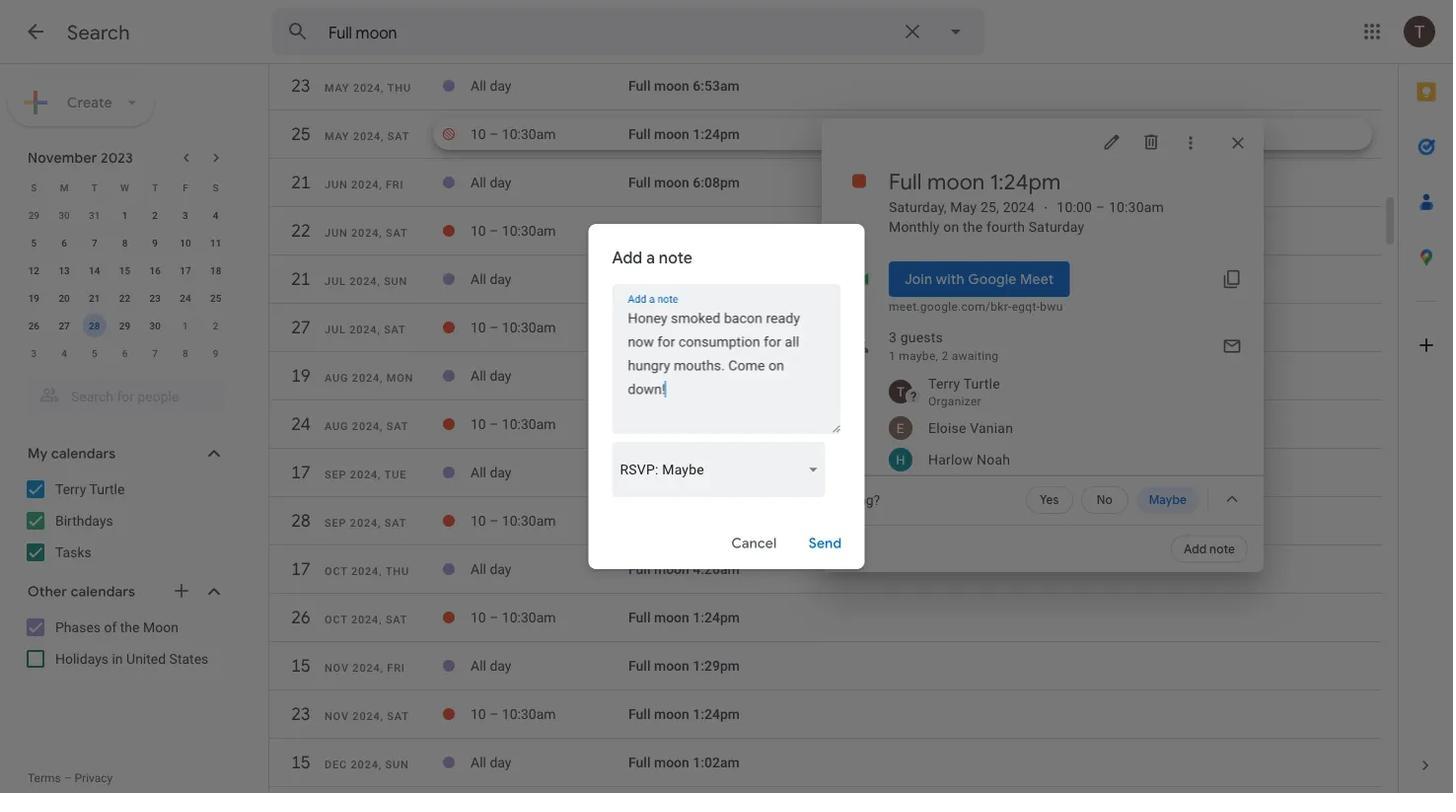 Task type: describe. For each thing, give the bounding box(es) containing it.
calendars for my calendars
[[51, 445, 116, 463]]

thu for 23
[[388, 82, 411, 94]]

moon for oct 2024 , sat
[[654, 609, 689, 626]]

maybe inside text box
[[662, 461, 704, 478]]

rsvp:
[[620, 461, 659, 478]]

full moon 6:53am
[[628, 78, 740, 94]]

full for may 2024 , sat
[[628, 126, 651, 142]]

, for nov 2024 , fri
[[380, 662, 384, 674]]

sat for 27
[[384, 324, 406, 336]]

december 2 element
[[204, 314, 228, 337]]

full moon 4:26am
[[628, 561, 740, 577]]

eloise vanian
[[928, 420, 1013, 436]]

0 horizontal spatial 1
[[122, 209, 128, 221]]

december 8 element
[[174, 341, 197, 365]]

2024 for nov 2024 , sat
[[353, 710, 380, 723]]

aug for 24
[[325, 420, 349, 433]]

full for dec 2024 , sun
[[628, 754, 651, 771]]

row containing s
[[19, 174, 231, 201]]

1 inside the 3 guests 1 maybe, 2 awaiting
[[889, 349, 896, 363]]

1 vertical spatial 9
[[213, 347, 219, 359]]

2024 inside full moon 1:24pm saturday, may 25, 2024 ⋅ 10:00 – 10:30am monthly on the fourth saturday
[[1003, 199, 1035, 215]]

moon
[[143, 619, 178, 635]]

yes button
[[1026, 486, 1073, 514]]

full moon 1:02am button
[[628, 754, 740, 771]]

w
[[120, 182, 129, 193]]

phases of the moon
[[55, 619, 178, 635]]

25,
[[981, 199, 999, 215]]

3 inside "element"
[[31, 347, 37, 359]]

2024 for nov 2024 , fri
[[353, 662, 380, 674]]

december 7 element
[[143, 341, 167, 365]]

moon for jun 2024 , fri
[[654, 174, 689, 191]]

1:24pm for 27
[[693, 319, 740, 336]]

all for full moon 1:29pm
[[471, 658, 486, 674]]

1 t from the left
[[91, 182, 97, 193]]

sun for 21
[[384, 275, 408, 288]]

1 15 row from the top
[[269, 648, 1382, 694]]

no button
[[1081, 486, 1128, 514]]

december 9 element
[[204, 341, 228, 365]]

10:00
[[1057, 199, 1092, 215]]

12
[[28, 264, 39, 276]]

december 3 element
[[22, 341, 46, 365]]

row containing 19
[[19, 284, 231, 312]]

, for may 2024 , sat
[[381, 130, 384, 143]]

1 horizontal spatial 6
[[122, 347, 128, 359]]

20
[[59, 292, 70, 304]]

m
[[60, 182, 69, 193]]

– for 25
[[490, 126, 499, 142]]

1 s from the left
[[31, 182, 37, 193]]

10 – 10:30am for 22
[[471, 223, 556, 239]]

all day for full moon 7:34pm
[[471, 464, 511, 481]]

sat for 28
[[385, 517, 407, 529]]

1 vertical spatial 2
[[213, 320, 219, 331]]

full moon 3:17am
[[628, 271, 740, 287]]

guests tree
[[814, 371, 1264, 476]]

rsvp: maybe button
[[612, 442, 825, 497]]

sep for 28
[[325, 517, 347, 529]]

row containing 3
[[19, 339, 231, 367]]

28 row
[[269, 503, 1382, 549]]

tue
[[385, 469, 407, 481]]

all for full moon 6:53am
[[471, 78, 486, 94]]

full moon 3:17am button
[[628, 271, 740, 287]]

day for full moon 6:08pm
[[490, 174, 511, 191]]

14
[[89, 264, 100, 276]]

phases
[[55, 619, 101, 635]]

full moon 1:02am
[[628, 754, 740, 771]]

note inside dialog
[[659, 248, 693, 268]]

19 for the "19" element
[[28, 292, 39, 304]]

– inside full moon 1:24pm saturday, may 25, 2024 ⋅ 10:00 – 10:30am monthly on the fourth saturday
[[1096, 199, 1105, 215]]

full for may 2024 , thu
[[628, 78, 651, 94]]

sep for 17
[[325, 469, 347, 481]]

send button
[[794, 520, 857, 567]]

guests
[[900, 329, 943, 345]]

sat for 25
[[388, 130, 410, 143]]

oct for 26
[[325, 614, 348, 626]]

cancel
[[732, 535, 777, 552]]

11 element
[[204, 231, 228, 255]]

sep 2024 , tue
[[325, 469, 407, 481]]

search heading
[[67, 20, 130, 45]]

1 vertical spatial 7
[[152, 347, 158, 359]]

all for full moon 6:08pm
[[471, 174, 486, 191]]

30 for october 30 element
[[59, 209, 70, 221]]

26 for 26 element
[[28, 320, 39, 331]]

27 row
[[269, 310, 1382, 355]]

2 21 row from the top
[[269, 261, 1382, 307]]

28 link
[[283, 503, 319, 539]]

0 vertical spatial 2
[[152, 209, 158, 221]]

18 element
[[204, 258, 228, 282]]

, for oct 2024 , thu
[[379, 565, 382, 578]]

all day cell for full moon 11:26am
[[471, 360, 628, 392]]

0 vertical spatial 5
[[31, 237, 37, 249]]

3 inside the 3 guests 1 maybe, 2 awaiting
[[889, 329, 897, 345]]

row containing 26
[[19, 312, 231, 339]]

23 inside row group
[[149, 292, 161, 304]]

28 cell
[[79, 312, 110, 339]]

may 2024 , sat
[[325, 130, 410, 143]]

24 link
[[283, 406, 319, 442]]

october 30 element
[[52, 203, 76, 227]]

jun for 21
[[325, 179, 348, 191]]

14 element
[[83, 258, 106, 282]]

send
[[809, 535, 842, 552]]

17 element
[[174, 258, 197, 282]]

1 horizontal spatial 3
[[183, 209, 188, 221]]

my calendars list
[[4, 474, 245, 568]]

row group containing 29
[[19, 201, 231, 367]]

2024 for may 2024 , sat
[[353, 130, 381, 143]]

6:53am
[[693, 78, 740, 94]]

jul for 21
[[325, 275, 346, 288]]

mon
[[387, 372, 414, 384]]

10 – 10:30am for 26
[[471, 609, 556, 626]]

2024 for aug 2024 , sat
[[352, 420, 380, 433]]

17 for full moon 4:26am
[[290, 558, 310, 581]]

join with google meet link
[[889, 261, 1070, 297]]

2024 for jul 2024 , sat
[[349, 324, 377, 336]]

all day for full moon 1:29pm
[[471, 658, 511, 674]]

thu for 17
[[386, 565, 409, 578]]

full moon 6:08pm
[[628, 174, 740, 191]]

, for jun 2024 , sat
[[379, 227, 382, 239]]

full for nov 2024 , sat
[[628, 706, 651, 722]]

cancel button
[[723, 520, 786, 567]]

10 for 22
[[471, 223, 486, 239]]

21 for full moon 6:08pm
[[290, 171, 310, 194]]

10:30am for 28
[[502, 513, 556, 529]]

join with google meet
[[905, 270, 1054, 288]]

13 element
[[52, 258, 76, 282]]

terry turtle organizer
[[928, 375, 1000, 408]]

november 2023
[[28, 149, 133, 167]]

– for 22
[[490, 223, 499, 239]]

31
[[89, 209, 100, 221]]

0 vertical spatial 8
[[122, 237, 128, 249]]

my
[[28, 445, 48, 463]]

row containing 12
[[19, 257, 231, 284]]

2 23 row from the top
[[269, 697, 1382, 742]]

day for full moon 1:29pm
[[490, 658, 511, 674]]

harlow noah tree item
[[861, 444, 1264, 476]]

21 element
[[83, 286, 106, 310]]

, for may 2024 , thu
[[381, 82, 384, 94]]

full moon 11:26am button
[[628, 368, 747, 384]]

23 for 10
[[290, 703, 310, 726]]

0 horizontal spatial 4
[[61, 347, 67, 359]]

full moon 7:34pm button
[[628, 464, 740, 481]]

privacy link
[[75, 772, 113, 785]]

other calendars button
[[4, 576, 245, 608]]

1 inside december 1 element
[[183, 320, 188, 331]]

7:34pm
[[693, 464, 740, 481]]

fri for 21
[[386, 179, 404, 191]]

15 inside november 2023 grid
[[119, 264, 130, 276]]

1:24pm inside full moon 1:24pm saturday, may 25, 2024 ⋅ 10:00 – 10:30am monthly on the fourth saturday
[[990, 168, 1061, 195]]

nov for 23
[[325, 710, 349, 723]]

15 for full moon 1:02am
[[290, 751, 310, 774]]

0 vertical spatial 4
[[213, 209, 219, 221]]

moon inside full moon 1:24pm saturday, may 25, 2024 ⋅ 10:00 – 10:30am monthly on the fourth saturday
[[927, 168, 985, 195]]

other calendars
[[28, 583, 135, 601]]

24 for 24 element
[[180, 292, 191, 304]]

add for add a note
[[612, 248, 643, 268]]

all day for full moon 6:53am
[[471, 78, 511, 94]]

jul 2024 , sun
[[325, 275, 408, 288]]

10:30am inside full moon 1:24pm saturday, may 25, 2024 ⋅ 10:00 – 10:30am monthly on the fourth saturday
[[1109, 199, 1164, 215]]

search
[[67, 20, 130, 45]]

full moon 1:24pm for 23
[[628, 706, 740, 722]]

the inside full moon 1:24pm saturday, may 25, 2024 ⋅ 10:00 – 10:30am monthly on the fourth saturday
[[963, 219, 983, 235]]

4:26am
[[693, 561, 740, 577]]

moon for jul 2024 , sun
[[654, 271, 689, 287]]

full for jun 2024 , fri
[[628, 174, 651, 191]]

egqt-
[[1012, 300, 1040, 314]]

maybe inside button
[[1149, 493, 1187, 508]]

add note
[[1184, 542, 1235, 556]]

10:30am for 27
[[502, 319, 556, 336]]

10:30am for 22
[[502, 223, 556, 239]]

17 inside row
[[180, 264, 191, 276]]

sat for 26
[[386, 614, 408, 626]]

holidays
[[55, 651, 109, 667]]

jun 2024 , sat
[[325, 227, 408, 239]]

birthdays
[[55, 513, 113, 529]]

note inside button
[[1210, 542, 1235, 556]]

maybe,
[[899, 349, 938, 363]]

meet
[[1020, 270, 1054, 288]]

terms – privacy
[[28, 772, 113, 785]]

2024 for dec 2024 , sun
[[351, 759, 379, 771]]

going?
[[838, 492, 880, 508]]

8 inside december 8 element
[[183, 347, 188, 359]]

october 31 element
[[83, 203, 106, 227]]

27 link
[[283, 310, 319, 345]]

full moon 4:26am button
[[628, 561, 740, 577]]

aug 2024 , mon
[[325, 372, 414, 384]]

full for jul 2024 , sun
[[628, 271, 651, 287]]

noah
[[977, 451, 1010, 468]]

no
[[1097, 493, 1113, 508]]

terry for terry turtle organizer
[[928, 375, 960, 392]]

fri for 15
[[387, 662, 405, 674]]

moon for jun 2024 , sat
[[654, 223, 689, 239]]

full moon 6:08pm button
[[628, 174, 740, 191]]

bwu
[[1040, 300, 1063, 314]]

28 for the 28 link
[[290, 510, 310, 532]]

10 inside row group
[[180, 237, 191, 249]]

, for jul 2024 , sat
[[377, 324, 380, 336]]

fourth
[[987, 219, 1025, 235]]

day for full moon 6:53am
[[490, 78, 511, 94]]

moon for may 2024 , thu
[[654, 78, 689, 94]]

, for aug 2024 , sat
[[380, 420, 383, 433]]

10 – 10:30am for 28
[[471, 513, 556, 529]]

november
[[28, 149, 97, 167]]

27 element
[[52, 314, 76, 337]]

full moon 1:24pm heading
[[889, 168, 1061, 195]]

jul 2024 , sat
[[325, 324, 406, 336]]

22 link
[[283, 213, 319, 249]]

other
[[28, 583, 67, 601]]

sat for 23
[[387, 710, 409, 723]]

full moon 7:34pm
[[628, 464, 740, 481]]

with
[[936, 270, 965, 288]]

jul for 27
[[325, 324, 346, 336]]

1:29pm
[[693, 658, 740, 674]]

20 element
[[52, 286, 76, 310]]

0 horizontal spatial 6
[[61, 237, 67, 249]]

, for jul 2024 , sun
[[377, 275, 380, 288]]

24 row
[[269, 406, 1382, 452]]

in
[[112, 651, 123, 667]]

26 for 26 link
[[290, 606, 310, 629]]

may inside full moon 1:24pm saturday, may 25, 2024 ⋅ 10:00 – 10:30am monthly on the fourth saturday
[[950, 199, 977, 215]]

29 element
[[113, 314, 137, 337]]



Task type: locate. For each thing, give the bounding box(es) containing it.
22 row
[[269, 213, 1382, 258]]

hide additional actions image
[[1222, 489, 1242, 509]]

maybe button
[[1136, 486, 1200, 514]]

full moon 1:29pm button
[[628, 658, 740, 674]]

0 horizontal spatial the
[[120, 619, 140, 635]]

calendars inside dropdown button
[[51, 445, 116, 463]]

6 10 – 10:30am cell from the top
[[471, 602, 628, 633]]

none text field inside add a note dialog
[[612, 307, 841, 425]]

4 row from the top
[[19, 257, 231, 284]]

, up the oct 2024 , thu on the left bottom of the page
[[378, 517, 381, 529]]

full moon 1:24pm down full moon 1:29pm "button"
[[628, 706, 740, 722]]

21 link up 27 link
[[283, 261, 319, 297]]

, up "nov 2024 , sat"
[[380, 662, 384, 674]]

clear search image
[[893, 12, 932, 51]]

23 link for all day
[[283, 68, 319, 104]]

full moon 1:24pm inside 26 "row"
[[628, 609, 740, 626]]

6 full moon 1:24pm button from the top
[[628, 706, 740, 722]]

23 left "nov 2024 , sat"
[[290, 703, 310, 726]]

0 horizontal spatial 7
[[92, 237, 97, 249]]

all for full moon 4:26am
[[471, 561, 486, 577]]

5 full moon 1:24pm button from the top
[[628, 609, 740, 626]]

s up the october 29 element
[[31, 182, 37, 193]]

1 vertical spatial 21 link
[[283, 261, 319, 297]]

5 day from the top
[[490, 464, 511, 481]]

sep inside 17 'row'
[[325, 469, 347, 481]]

1:24pm down the 6:08pm
[[693, 223, 740, 239]]

1 vertical spatial 4
[[61, 347, 67, 359]]

3 all from the top
[[471, 271, 486, 287]]

row down the 29 element
[[19, 339, 231, 367]]

1 vertical spatial 17
[[290, 461, 310, 484]]

10 – 10:30am inside 28 row
[[471, 513, 556, 529]]

30 element
[[143, 314, 167, 337]]

30 up december 7 element
[[149, 320, 161, 331]]

10 inside 22 row
[[471, 223, 486, 239]]

, for nov 2024 , sat
[[380, 710, 384, 723]]

all for full moon 11:26am
[[471, 368, 486, 384]]

10 – 10:30am inside '27' row
[[471, 319, 556, 336]]

3 full moon 1:24pm from the top
[[628, 319, 740, 336]]

7 all day from the top
[[471, 658, 511, 674]]

december 5 element
[[83, 341, 106, 365]]

1 all day from the top
[[471, 78, 511, 94]]

2 vertical spatial 3
[[31, 347, 37, 359]]

1:02am
[[693, 754, 740, 771]]

19 link
[[283, 358, 319, 394]]

2 vertical spatial may
[[950, 199, 977, 215]]

1 vertical spatial 23 link
[[283, 697, 319, 732]]

22 element
[[113, 286, 137, 310]]

1 10 – 10:30am from the top
[[471, 126, 556, 142]]

1 vertical spatial 1
[[183, 320, 188, 331]]

oct inside 17 'row'
[[325, 565, 348, 578]]

search options image
[[936, 12, 976, 51]]

row up 15 element
[[19, 229, 231, 257]]

10 – 10:30am cell inside 26 "row"
[[471, 602, 628, 633]]

0 vertical spatial the
[[963, 219, 983, 235]]

2 inside the 3 guests 1 maybe, 2 awaiting
[[942, 349, 949, 363]]

full for jul 2024 , sat
[[628, 319, 651, 336]]

2024 up fourth
[[1003, 199, 1035, 215]]

sat for 22
[[386, 227, 408, 239]]

1 vertical spatial 24
[[290, 413, 310, 436]]

23 link up 25 link at the top of page
[[283, 68, 319, 104]]

full moon 1:24pm button down full moon 1:29pm "button"
[[628, 706, 740, 722]]

2024 inside 24 row
[[352, 420, 380, 433]]

2 all day cell from the top
[[471, 167, 628, 198]]

0 horizontal spatial 2
[[152, 209, 158, 221]]

0 vertical spatial thu
[[388, 82, 411, 94]]

1 all day cell from the top
[[471, 70, 628, 102]]

saturday
[[1029, 219, 1085, 235]]

10 – 10:30am inside 24 row
[[471, 416, 556, 432]]

full moon 1:24pm saturday, may 25, 2024 ⋅ 10:00 – 10:30am monthly on the fourth saturday
[[889, 168, 1164, 235]]

day for full moon 7:34pm
[[490, 464, 511, 481]]

26 link
[[283, 600, 319, 635]]

1 10 – 10:30am cell from the top
[[471, 118, 628, 150]]

5 down 28 element
[[92, 347, 97, 359]]

oct for 17
[[325, 565, 348, 578]]

10 – 10:30am cell for 28
[[471, 505, 628, 537]]

moon for dec 2024 , sun
[[654, 754, 689, 771]]

1 horizontal spatial note
[[1210, 542, 1235, 556]]

dec 2024 , sun
[[325, 759, 409, 771]]

10:30am inside 22 row
[[502, 223, 556, 239]]

2 17 link from the top
[[283, 551, 319, 587]]

holidays in united states
[[55, 651, 208, 667]]

full for nov 2024 , fri
[[628, 658, 651, 674]]

may for 23
[[325, 82, 350, 94]]

november 2023 grid
[[19, 174, 231, 367]]

fri down may 2024 , sat
[[386, 179, 404, 191]]

1 horizontal spatial 1
[[183, 320, 188, 331]]

21 row down 25 row
[[269, 165, 1382, 210]]

2 full moon 1:24pm from the top
[[628, 223, 740, 239]]

all day inside 19 row
[[471, 368, 511, 384]]

3 10 – 10:30am cell from the top
[[471, 312, 628, 343]]

nov for 15
[[325, 662, 349, 674]]

1 vertical spatial 28
[[290, 510, 310, 532]]

moon inside 25 row
[[654, 126, 689, 142]]

1 vertical spatial aug
[[325, 420, 349, 433]]

the inside other calendars 'list'
[[120, 619, 140, 635]]

on
[[943, 219, 959, 235]]

18
[[210, 264, 221, 276]]

all day for full moon 3:17am
[[471, 271, 511, 287]]

2 sep from the top
[[325, 517, 347, 529]]

other calendars list
[[4, 612, 245, 675]]

1 horizontal spatial maybe
[[1149, 493, 1187, 508]]

0 vertical spatial sep
[[325, 469, 347, 481]]

2 all day from the top
[[471, 174, 511, 191]]

10 for 28
[[471, 513, 486, 529]]

22
[[290, 220, 310, 242], [119, 292, 130, 304]]

7 10 – 10:30am from the top
[[471, 706, 556, 722]]

19 row
[[269, 358, 1382, 404]]

1 horizontal spatial 26
[[290, 606, 310, 629]]

2 horizontal spatial 3
[[889, 329, 897, 345]]

jun
[[325, 179, 348, 191], [325, 227, 348, 239]]

23 row
[[269, 68, 1382, 113], [269, 697, 1382, 742]]

, inside 28 row
[[378, 517, 381, 529]]

1 vertical spatial 15
[[290, 655, 310, 677]]

2024 inside 26 "row"
[[351, 614, 379, 626]]

2 vertical spatial 17
[[290, 558, 310, 581]]

29 inside the october 29 element
[[28, 209, 39, 221]]

2024 for sep 2024 , tue
[[350, 469, 378, 481]]

day for full moon 1:02am
[[490, 754, 511, 771]]

2023
[[101, 149, 133, 167]]

, inside '27' row
[[377, 324, 380, 336]]

2 jun from the top
[[325, 227, 348, 239]]

1 horizontal spatial 28
[[290, 510, 310, 532]]

10 for 26
[[471, 609, 486, 626]]

0 vertical spatial oct
[[325, 565, 348, 578]]

all day cell for full moon 6:53am
[[471, 70, 628, 102]]

monthly
[[889, 219, 940, 235]]

0 horizontal spatial 5
[[31, 237, 37, 249]]

0 horizontal spatial 28
[[89, 320, 100, 331]]

search image
[[278, 12, 318, 51]]

28 element
[[83, 314, 106, 337]]

10 – 10:30am cell inside 24 row
[[471, 408, 628, 440]]

row up 22 element in the top of the page
[[19, 257, 231, 284]]

0 vertical spatial jun
[[325, 179, 348, 191]]

moon inside '27' row
[[654, 319, 689, 336]]

7 day from the top
[[490, 658, 511, 674]]

10:30am
[[502, 126, 556, 142], [1109, 199, 1164, 215], [502, 223, 556, 239], [502, 319, 556, 336], [502, 416, 556, 432], [502, 513, 556, 529], [502, 609, 556, 626], [502, 706, 556, 722]]

meet.google.com/bkr-egqt-bwu
[[889, 300, 1063, 314]]

2 aug from the top
[[325, 420, 349, 433]]

1 23 row from the top
[[269, 68, 1382, 113]]

oct right 26 link
[[325, 614, 348, 626]]

sep 2024 , sat
[[325, 517, 407, 529]]

, down may 2024 , sat
[[379, 179, 382, 191]]

19 down 12
[[28, 292, 39, 304]]

1 vertical spatial sep
[[325, 517, 347, 529]]

3 10 – 10:30am from the top
[[471, 319, 556, 336]]

sat inside 22 row
[[386, 227, 408, 239]]

10 – 10:30am cell inside 28 row
[[471, 505, 628, 537]]

10 – 10:30am cell inside '27' row
[[471, 312, 628, 343]]

15
[[119, 264, 130, 276], [290, 655, 310, 677], [290, 751, 310, 774]]

sat for 24
[[387, 420, 409, 433]]

5 all day from the top
[[471, 464, 511, 481]]

16 element
[[143, 258, 167, 282]]

10:30am inside '27' row
[[502, 319, 556, 336]]

2 vertical spatial 2
[[942, 349, 949, 363]]

26 left oct 2024 , sat
[[290, 606, 310, 629]]

full moon 1:24pm inside '27' row
[[628, 319, 740, 336]]

17 row
[[269, 455, 1382, 500], [269, 551, 1382, 597]]

RSVP: Maybe text field
[[620, 452, 704, 487]]

1 jun from the top
[[325, 179, 348, 191]]

22 inside november 2023 grid
[[119, 292, 130, 304]]

all day for full moon 11:26am
[[471, 368, 511, 384]]

all for full moon 1:02am
[[471, 754, 486, 771]]

3 row from the top
[[19, 229, 231, 257]]

⋅
[[1043, 199, 1049, 215]]

8 all day from the top
[[471, 754, 511, 771]]

aug right '24' link
[[325, 420, 349, 433]]

7
[[92, 237, 97, 249], [152, 347, 158, 359]]

5 inside 'element'
[[92, 347, 97, 359]]

2024 down jul 2024 , sun
[[349, 324, 377, 336]]

thu up oct 2024 , sat
[[386, 565, 409, 578]]

27 inside row
[[290, 316, 310, 339]]

26 inside "row"
[[290, 606, 310, 629]]

, down "may 2024 , thu"
[[381, 130, 384, 143]]

10 – 10:30am for 24
[[471, 416, 556, 432]]

29
[[28, 209, 39, 221], [119, 320, 130, 331]]

terry for terry turtle
[[55, 481, 86, 497]]

1 horizontal spatial add
[[1184, 542, 1207, 556]]

maybe
[[662, 461, 704, 478], [1149, 493, 1187, 508]]

27 down 20
[[59, 320, 70, 331]]

1 jul from the top
[[325, 275, 346, 288]]

19 inside row group
[[28, 292, 39, 304]]

full inside 25 row
[[628, 126, 651, 142]]

23 element
[[143, 286, 167, 310]]

terry inside my calendars list
[[55, 481, 86, 497]]

21 up 27 link
[[290, 268, 310, 291]]

moon inside 22 row
[[654, 223, 689, 239]]

3 all day from the top
[[471, 271, 511, 287]]

23 for all
[[290, 74, 310, 97]]

2024 left tue
[[350, 469, 378, 481]]

2024 for may 2024 , thu
[[353, 82, 381, 94]]

nov
[[325, 662, 349, 674], [325, 710, 349, 723]]

, for jun 2024 , fri
[[379, 179, 382, 191]]

all day cell for full moon 1:02am
[[471, 747, 628, 778]]

2 21 link from the top
[[283, 261, 319, 297]]

0 vertical spatial 15 link
[[283, 648, 319, 684]]

2 t from the left
[[152, 182, 158, 193]]

1 vertical spatial 6
[[122, 347, 128, 359]]

4 all day from the top
[[471, 368, 511, 384]]

aug inside 19 row
[[325, 372, 349, 384]]

0 vertical spatial 25
[[290, 123, 310, 146]]

the right of at the bottom
[[120, 619, 140, 635]]

terry
[[928, 375, 960, 392], [55, 481, 86, 497]]

1 vertical spatial 8
[[183, 347, 188, 359]]

1:24pm inside 24 row
[[693, 416, 740, 432]]

– for 27
[[490, 319, 499, 336]]

0 vertical spatial 30
[[59, 209, 70, 221]]

0 horizontal spatial 3
[[31, 347, 37, 359]]

row containing 29
[[19, 201, 231, 229]]

moon for nov 2024 , sat
[[654, 706, 689, 722]]

0 horizontal spatial 19
[[28, 292, 39, 304]]

0 horizontal spatial 8
[[122, 237, 128, 249]]

10 for 27
[[471, 319, 486, 336]]

, inside 19 row
[[380, 372, 383, 384]]

2 row from the top
[[19, 201, 231, 229]]

10 – 10:30am for 27
[[471, 319, 556, 336]]

sat inside '27' row
[[384, 324, 406, 336]]

11
[[210, 237, 221, 249]]

10:30am inside 26 "row"
[[502, 609, 556, 626]]

1:24pm for 23
[[693, 706, 740, 722]]

0 vertical spatial fri
[[386, 179, 404, 191]]

day inside 19 row
[[490, 368, 511, 384]]

2 nov from the top
[[325, 710, 349, 723]]

full moon 1:24pm button for 24
[[628, 416, 740, 432]]

note down 'hide additional actions' image
[[1210, 542, 1235, 556]]

1 23 link from the top
[[283, 68, 319, 104]]

2024 inside 28 row
[[350, 517, 378, 529]]

2 oct from the top
[[325, 614, 348, 626]]

0 vertical spatial 29
[[28, 209, 39, 221]]

26 up december 3 "element"
[[28, 320, 39, 331]]

29 for the 29 element
[[119, 320, 130, 331]]

united
[[126, 651, 166, 667]]

1 horizontal spatial 24
[[290, 413, 310, 436]]

states
[[169, 651, 208, 667]]

my calendars
[[28, 445, 116, 463]]

day
[[490, 78, 511, 94], [490, 174, 511, 191], [490, 271, 511, 287], [490, 368, 511, 384], [490, 464, 511, 481], [490, 561, 511, 577], [490, 658, 511, 674], [490, 754, 511, 771]]

turtle down awaiting
[[964, 375, 1000, 392]]

26 element
[[22, 314, 46, 337]]

25 element
[[204, 286, 228, 310]]

25 row
[[269, 116, 1382, 162]]

add a note dialog
[[588, 224, 865, 569]]

1 vertical spatial terry
[[55, 481, 86, 497]]

oct
[[325, 565, 348, 578], [325, 614, 348, 626]]

25 for 25 link at the top of page
[[290, 123, 310, 146]]

11:26am
[[693, 368, 747, 384]]

0 vertical spatial 23
[[290, 74, 310, 97]]

0 vertical spatial jul
[[325, 275, 346, 288]]

jun inside 22 row
[[325, 227, 348, 239]]

, inside 25 row
[[381, 130, 384, 143]]

None search field
[[272, 8, 985, 55]]

3 full moon 1:24pm button from the top
[[628, 319, 740, 336]]

full inside full moon 1:24pm saturday, may 25, 2024 ⋅ 10:00 – 10:30am monthly on the fourth saturday
[[889, 168, 922, 195]]

22 inside row
[[290, 220, 310, 242]]

0 vertical spatial add
[[612, 248, 643, 268]]

2024
[[353, 82, 381, 94], [353, 130, 381, 143], [351, 179, 379, 191], [1003, 199, 1035, 215], [351, 227, 379, 239], [349, 275, 377, 288], [349, 324, 377, 336], [352, 372, 380, 384], [352, 420, 380, 433], [350, 469, 378, 481], [350, 517, 378, 529], [351, 565, 379, 578], [351, 614, 379, 626], [353, 662, 380, 674], [353, 710, 380, 723], [351, 759, 379, 771]]

29 inside the 29 element
[[119, 320, 130, 331]]

10 – 10:30am cell
[[471, 118, 628, 150], [471, 215, 628, 247], [471, 312, 628, 343], [471, 408, 628, 440], [471, 505, 628, 537], [471, 602, 628, 633], [471, 698, 628, 730]]

jul right 27 link
[[325, 324, 346, 336]]

full inside 24 row
[[628, 416, 651, 432]]

17 link for full moon 7:34pm
[[283, 455, 319, 490]]

october 29 element
[[22, 203, 46, 227]]

sat inside 24 row
[[387, 420, 409, 433]]

8 down december 1 element
[[183, 347, 188, 359]]

27 inside november 2023 grid
[[59, 320, 70, 331]]

sep inside 28 row
[[325, 517, 347, 529]]

23 row up 25 row
[[269, 68, 1382, 113]]

5 full moon 1:24pm from the top
[[628, 609, 740, 626]]

26 row
[[269, 600, 1382, 645]]

1 vertical spatial calendars
[[71, 583, 135, 601]]

1:24pm for 22
[[693, 223, 740, 239]]

full for aug 2024 , mon
[[628, 368, 651, 384]]

10 inside 26 "row"
[[471, 609, 486, 626]]

full moon 1:24pm button for 27
[[628, 319, 740, 336]]

jul inside '27' row
[[325, 324, 346, 336]]

calendars up terry turtle
[[51, 445, 116, 463]]

row
[[19, 174, 231, 201], [19, 201, 231, 229], [19, 229, 231, 257], [19, 257, 231, 284], [19, 284, 231, 312], [19, 312, 231, 339], [19, 339, 231, 367]]

1:24pm up 1:29pm
[[693, 609, 740, 626]]

aug right 19 link
[[325, 372, 349, 384]]

6 down october 30 element
[[61, 237, 67, 249]]

0 vertical spatial 15
[[119, 264, 130, 276]]

sep
[[325, 469, 347, 481], [325, 517, 347, 529]]

5 up 12 element
[[31, 237, 37, 249]]

0 horizontal spatial 24
[[180, 292, 191, 304]]

3 down 26 element
[[31, 347, 37, 359]]

1 left maybe,
[[889, 349, 896, 363]]

1 vertical spatial 15 row
[[269, 745, 1382, 790]]

17 up the 28 link
[[290, 461, 310, 484]]

add inside button
[[1184, 542, 1207, 556]]

awaiting
[[952, 349, 999, 363]]

calendars inside 'dropdown button'
[[71, 583, 135, 601]]

1 vertical spatial 3
[[889, 329, 897, 345]]

moon for sep 2024 , tue
[[654, 464, 689, 481]]

may up on on the right of page
[[950, 199, 977, 215]]

oct 2024 , sat
[[325, 614, 408, 626]]

1 vertical spatial may
[[325, 130, 350, 143]]

15 left dec
[[290, 751, 310, 774]]

, for sep 2024 , tue
[[378, 469, 381, 481]]

2 10 – 10:30am from the top
[[471, 223, 556, 239]]

7 down 30 element
[[152, 347, 158, 359]]

10 – 10:30am inside 22 row
[[471, 223, 556, 239]]

27 for 27 link
[[290, 316, 310, 339]]

3 guests 1 maybe, 2 awaiting
[[889, 329, 999, 363]]

terry up organizer
[[928, 375, 960, 392]]

oct inside 26 "row"
[[325, 614, 348, 626]]

1 vertical spatial 17 row
[[269, 551, 1382, 597]]

0 vertical spatial 21 row
[[269, 165, 1382, 210]]

4 full moon 1:24pm from the top
[[628, 416, 740, 432]]

15 link for full moon 1:02am
[[283, 745, 319, 780]]

0 horizontal spatial terry
[[55, 481, 86, 497]]

12 element
[[22, 258, 46, 282]]

fri
[[386, 179, 404, 191], [387, 662, 405, 674]]

harlow noah
[[928, 451, 1010, 468]]

3 up 10 element
[[183, 209, 188, 221]]

1 horizontal spatial the
[[963, 219, 983, 235]]

10 – 10:30am cell inside 22 row
[[471, 215, 628, 247]]

6 full moon 1:24pm from the top
[[628, 706, 740, 722]]

, up oct 2024 , sat
[[379, 565, 382, 578]]

0 vertical spatial 28
[[89, 320, 100, 331]]

dec
[[325, 759, 347, 771]]

10 inside '27' row
[[471, 319, 486, 336]]

2 jul from the top
[[325, 324, 346, 336]]

2 17 row from the top
[[269, 551, 1382, 597]]

2 s from the left
[[213, 182, 219, 193]]

full inside 19 row
[[628, 368, 651, 384]]

sat up mon
[[384, 324, 406, 336]]

1
[[122, 209, 128, 221], [183, 320, 188, 331], [889, 349, 896, 363]]

6 all from the top
[[471, 561, 486, 577]]

turtle up birthdays
[[89, 481, 125, 497]]

1 17 row from the top
[[269, 455, 1382, 500]]

2024 inside 19 row
[[352, 372, 380, 384]]

calendars for other calendars
[[71, 583, 135, 601]]

4 10 – 10:30am cell from the top
[[471, 408, 628, 440]]

1 horizontal spatial turtle
[[964, 375, 1000, 392]]

21 for full moon 3:17am
[[290, 268, 310, 291]]

2024 for oct 2024 , thu
[[351, 565, 379, 578]]

1 vertical spatial maybe
[[1149, 493, 1187, 508]]

all for full moon 7:34pm
[[471, 464, 486, 481]]

25 left may 2024 , sat
[[290, 123, 310, 146]]

1 vertical spatial 5
[[92, 347, 97, 359]]

google
[[968, 270, 1017, 288]]

0 vertical spatial 23 link
[[283, 68, 319, 104]]

full inside 26 "row"
[[628, 609, 651, 626]]

eloise vanian tree item
[[861, 412, 1264, 444]]

add inside dialog
[[612, 248, 643, 268]]

row down 15 element
[[19, 284, 231, 312]]

full moon 1:24pm for 27
[[628, 319, 740, 336]]

december 4 element
[[52, 341, 76, 365]]

all inside 19 row
[[471, 368, 486, 384]]

2 15 link from the top
[[283, 745, 319, 780]]

full moon 6:53am button
[[628, 78, 740, 94]]

10:30am for 24
[[502, 416, 556, 432]]

4
[[213, 209, 219, 221], [61, 347, 67, 359]]

17 up 26 link
[[290, 558, 310, 581]]

full moon 1:24pm up full moon 7:34pm
[[628, 416, 740, 432]]

0 vertical spatial 26
[[28, 320, 39, 331]]

a
[[646, 248, 655, 268]]

2024 for jul 2024 , sun
[[349, 275, 377, 288]]

2024 for oct 2024 , sat
[[351, 614, 379, 626]]

24 down 17 element on the left of page
[[180, 292, 191, 304]]

2 10 – 10:30am cell from the top
[[471, 215, 628, 247]]

4 up 11 element
[[213, 209, 219, 221]]

full moon 1:24pm up full moon 6:08pm
[[628, 126, 740, 142]]

oct down sep 2024 , sat
[[325, 565, 348, 578]]

None text field
[[612, 307, 841, 425]]

22 for 22 link
[[290, 220, 310, 242]]

, up jul 2024 , sun
[[379, 227, 382, 239]]

full moon 1:24pm for 22
[[628, 223, 740, 239]]

23 row down 26 "row"
[[269, 697, 1382, 742]]

17 for full moon 7:34pm
[[290, 461, 310, 484]]

, left mon
[[380, 372, 383, 384]]

, right dec
[[379, 759, 382, 771]]

1 horizontal spatial 22
[[290, 220, 310, 242]]

cell
[[628, 505, 1372, 537]]

4 all from the top
[[471, 368, 486, 384]]

24 element
[[174, 286, 197, 310]]

10 – 10:30am cell inside 25 row
[[471, 118, 628, 150]]

3 day from the top
[[490, 271, 511, 287]]

17 up 24 element
[[180, 264, 191, 276]]

10 inside 24 row
[[471, 416, 486, 432]]

day for full moon 3:17am
[[490, 271, 511, 287]]

all day cell inside 19 row
[[471, 360, 628, 392]]

1 21 link from the top
[[283, 165, 319, 200]]

1 horizontal spatial 5
[[92, 347, 97, 359]]

calendars
[[51, 445, 116, 463], [71, 583, 135, 601]]

4 10 – 10:30am from the top
[[471, 416, 556, 432]]

10 – 10:30am inside 26 "row"
[[471, 609, 556, 626]]

6:08pm
[[693, 174, 740, 191]]

moon for jul 2024 , sat
[[654, 319, 689, 336]]

1 full moon 1:24pm from the top
[[628, 126, 740, 142]]

2 vertical spatial 1
[[889, 349, 896, 363]]

22 down 15 element
[[119, 292, 130, 304]]

may inside 25 row
[[325, 130, 350, 143]]

go back image
[[24, 20, 47, 43]]

moon inside 26 "row"
[[654, 609, 689, 626]]

15 for full moon 1:29pm
[[290, 655, 310, 677]]

8 all from the top
[[471, 754, 486, 771]]

4 all day cell from the top
[[471, 360, 628, 392]]

15 row
[[269, 648, 1382, 694], [269, 745, 1382, 790]]

1 21 row from the top
[[269, 165, 1382, 210]]

2 horizontal spatial 1
[[889, 349, 896, 363]]

jun up jun 2024 , sat
[[325, 179, 348, 191]]

terry turtle, maybe attending, organizer tree item
[[861, 371, 1264, 412]]

,
[[381, 82, 384, 94], [381, 130, 384, 143], [379, 179, 382, 191], [379, 227, 382, 239], [377, 275, 380, 288], [377, 324, 380, 336], [380, 372, 383, 384], [380, 420, 383, 433], [378, 469, 381, 481], [378, 517, 381, 529], [379, 565, 382, 578], [379, 614, 382, 626], [380, 662, 384, 674], [380, 710, 384, 723], [379, 759, 382, 771]]

0 vertical spatial 1
[[122, 209, 128, 221]]

3 all day cell from the top
[[471, 263, 628, 295]]

8 all day cell from the top
[[471, 747, 628, 778]]

1 horizontal spatial 19
[[290, 365, 310, 387]]

organizer
[[928, 395, 982, 408]]

full moon 1:24pm button for 26
[[628, 609, 740, 626]]

21 inside row group
[[89, 292, 100, 304]]

1 sep from the top
[[325, 469, 347, 481]]

0 vertical spatial aug
[[325, 372, 349, 384]]

1 vertical spatial fri
[[387, 662, 405, 674]]

15 element
[[113, 258, 137, 282]]

full for aug 2024 , sat
[[628, 416, 651, 432]]

full moon 1:24pm button inside 26 "row"
[[628, 609, 740, 626]]

0 vertical spatial 7
[[92, 237, 97, 249]]

10:30am inside 25 row
[[502, 126, 556, 142]]

0 horizontal spatial add
[[612, 248, 643, 268]]

10 for 25
[[471, 126, 486, 142]]

10 – 10:30am cell for 22
[[471, 215, 628, 247]]

row down the 2023
[[19, 174, 231, 201]]

15 link left dec
[[283, 745, 319, 780]]

1 horizontal spatial 29
[[119, 320, 130, 331]]

2 23 link from the top
[[283, 697, 319, 732]]

0 horizontal spatial t
[[91, 182, 97, 193]]

sat inside 26 "row"
[[386, 614, 408, 626]]

23 up 25 link at the top of page
[[290, 74, 310, 97]]

full inside 22 row
[[628, 223, 651, 239]]

s
[[31, 182, 37, 193], [213, 182, 219, 193]]

1 day from the top
[[490, 78, 511, 94]]

, up may 2024 , sat
[[381, 82, 384, 94]]

2 full moon 1:24pm button from the top
[[628, 223, 740, 239]]

6 row from the top
[[19, 312, 231, 339]]

21 row down 22 row
[[269, 261, 1382, 307]]

full moon 1:24pm button inside 25 row
[[628, 126, 740, 142]]

1 17 link from the top
[[283, 455, 319, 490]]

7 row from the top
[[19, 339, 231, 367]]

full inside '27' row
[[628, 319, 651, 336]]

full moon 1:24pm
[[628, 126, 740, 142], [628, 223, 740, 239], [628, 319, 740, 336], [628, 416, 740, 432], [628, 609, 740, 626], [628, 706, 740, 722]]

2024 inside '27' row
[[349, 324, 377, 336]]

terry turtle
[[55, 481, 125, 497]]

1 horizontal spatial 7
[[152, 347, 158, 359]]

10:30am for 25
[[502, 126, 556, 142]]

nov up dec
[[325, 710, 349, 723]]

t
[[91, 182, 97, 193], [152, 182, 158, 193]]

29 down 22 element in the top of the page
[[119, 320, 130, 331]]

0 horizontal spatial 22
[[119, 292, 130, 304]]

8 day from the top
[[490, 754, 511, 771]]

10:30am inside 24 row
[[502, 416, 556, 432]]

may right 25 link at the top of page
[[325, 130, 350, 143]]

1 15 link from the top
[[283, 648, 319, 684]]

19 element
[[22, 286, 46, 310]]

23
[[290, 74, 310, 97], [149, 292, 161, 304], [290, 703, 310, 726]]

2024 down oct 2024 , sat
[[353, 662, 380, 674]]

4 day from the top
[[490, 368, 511, 384]]

terms
[[28, 772, 61, 785]]

10:30am for 23
[[502, 706, 556, 722]]

all day for full moon 1:02am
[[471, 754, 511, 771]]

2 up 16 'element' at top
[[152, 209, 158, 221]]

7 10 – 10:30am cell from the top
[[471, 698, 628, 730]]

6
[[61, 237, 67, 249], [122, 347, 128, 359]]

15 link down 26 link
[[283, 648, 319, 684]]

fri up "nov 2024 , sat"
[[387, 662, 405, 674]]

10 – 10:30am cell for 26
[[471, 602, 628, 633]]

10 – 10:30am cell for 24
[[471, 408, 628, 440]]

2024 down sep 2024 , sat
[[351, 565, 379, 578]]

4 full moon 1:24pm button from the top
[[628, 416, 740, 432]]

moon inside 19 row
[[654, 368, 689, 384]]

1:24pm up rsvp: maybe dropdown button
[[693, 416, 740, 432]]

9 down december 2 element
[[213, 347, 219, 359]]

full moon 11:26am
[[628, 368, 747, 384]]

, down jun 2024 , sat
[[377, 275, 380, 288]]

21 up 22 link
[[290, 171, 310, 194]]

add left a
[[612, 248, 643, 268]]

2 vertical spatial 21
[[89, 292, 100, 304]]

sat up jul 2024 , sun
[[386, 227, 408, 239]]

tab list
[[1399, 64, 1453, 738]]

my calendars button
[[4, 438, 245, 470]]

23 link for 10 – 10:30am
[[283, 697, 319, 732]]

7 all day cell from the top
[[471, 650, 628, 682]]

1 horizontal spatial s
[[213, 182, 219, 193]]

– inside 25 row
[[490, 126, 499, 142]]

all day cell
[[471, 70, 628, 102], [471, 167, 628, 198], [471, 263, 628, 295], [471, 360, 628, 392], [471, 457, 628, 488], [471, 553, 628, 585], [471, 650, 628, 682], [471, 747, 628, 778]]

1 vertical spatial oct
[[325, 614, 348, 626]]

of
[[104, 619, 117, 635]]

delete event image
[[1141, 132, 1161, 152]]

2 down 25 element
[[213, 320, 219, 331]]

full moon 1:24pm button down full moon 3:17am
[[628, 319, 740, 336]]

10 element
[[174, 231, 197, 255]]

0 vertical spatial note
[[659, 248, 693, 268]]

1:24pm
[[693, 126, 740, 142], [990, 168, 1061, 195], [693, 223, 740, 239], [693, 319, 740, 336], [693, 416, 740, 432], [693, 609, 740, 626], [693, 706, 740, 722]]

None search field
[[0, 371, 245, 414]]

1 vertical spatial jul
[[325, 324, 346, 336]]

moon for aug 2024 , mon
[[654, 368, 689, 384]]

17 row down 28 row
[[269, 551, 1382, 597]]

5 10 – 10:30am cell from the top
[[471, 505, 628, 537]]

december 1 element
[[174, 314, 197, 337]]

25
[[290, 123, 310, 146], [210, 292, 221, 304]]

5 row from the top
[[19, 284, 231, 312]]

10
[[471, 126, 486, 142], [471, 223, 486, 239], [180, 237, 191, 249], [471, 319, 486, 336], [471, 416, 486, 432], [471, 513, 486, 529], [471, 609, 486, 626], [471, 706, 486, 722]]

10 for 24
[[471, 416, 486, 432]]

row containing 5
[[19, 229, 231, 257]]

5 all from the top
[[471, 464, 486, 481]]

s right f
[[213, 182, 219, 193]]

full moon 1:29pm
[[628, 658, 740, 674]]

rsvp: maybe
[[620, 461, 704, 478]]

full moon 1:24pm button inside 24 row
[[628, 416, 740, 432]]

jun 2024 , fri
[[325, 179, 404, 191]]

sat up the dec 2024 , sun
[[387, 710, 409, 723]]

0 vertical spatial 21 link
[[283, 165, 319, 200]]

16
[[149, 264, 161, 276]]

– inside '27' row
[[490, 319, 499, 336]]

2 all from the top
[[471, 174, 486, 191]]

may up may 2024 , sat
[[325, 82, 350, 94]]

1 vertical spatial the
[[120, 619, 140, 635]]

sun
[[384, 275, 408, 288], [385, 759, 409, 771]]

2024 down "may 2024 , thu"
[[353, 130, 381, 143]]

10:30am inside 28 row
[[502, 513, 556, 529]]

full for oct 2024 , sat
[[628, 609, 651, 626]]

7 all from the top
[[471, 658, 486, 674]]

1 horizontal spatial 2
[[213, 320, 219, 331]]

1 vertical spatial nov
[[325, 710, 349, 723]]

0 horizontal spatial 29
[[28, 209, 39, 221]]

6 day from the top
[[490, 561, 511, 577]]

all day for full moon 4:26am
[[471, 561, 511, 577]]

0 vertical spatial 3
[[183, 209, 188, 221]]

full moon 1:24pm up full moon 1:29pm
[[628, 609, 740, 626]]

may for 25
[[325, 130, 350, 143]]

6 10 – 10:30am from the top
[[471, 609, 556, 626]]

t up october 31 element
[[91, 182, 97, 193]]

sat down tue
[[385, 517, 407, 529]]

2024 for jun 2024 , sat
[[351, 227, 379, 239]]

21 row
[[269, 165, 1382, 210], [269, 261, 1382, 307]]

25 down 18
[[210, 292, 221, 304]]

eloise
[[928, 420, 966, 436]]

oct 2024 , thu
[[325, 565, 409, 578]]

2024 left mon
[[352, 372, 380, 384]]

1 vertical spatial jun
[[325, 227, 348, 239]]

2 day from the top
[[490, 174, 511, 191]]

1 horizontal spatial 4
[[213, 209, 219, 221]]

aug 2024 , sat
[[325, 420, 409, 433]]

1 vertical spatial 21
[[290, 268, 310, 291]]

17 link up the 28 link
[[283, 455, 319, 490]]

sep right the 28 link
[[325, 517, 347, 529]]

1 aug from the top
[[325, 372, 349, 384]]

privacy
[[75, 772, 113, 785]]

1 vertical spatial add
[[1184, 542, 1207, 556]]

december 6 element
[[113, 341, 137, 365]]

1 all from the top
[[471, 78, 486, 94]]

aug for 19
[[325, 372, 349, 384]]

2 vertical spatial 15
[[290, 751, 310, 774]]

turtle
[[964, 375, 1000, 392], [89, 481, 125, 497]]

2 15 row from the top
[[269, 745, 1382, 790]]

0 vertical spatial 17 link
[[283, 455, 319, 490]]

1 nov from the top
[[325, 662, 349, 674]]

9
[[152, 237, 158, 249], [213, 347, 219, 359]]

0 horizontal spatial 27
[[59, 320, 70, 331]]

1 row from the top
[[19, 174, 231, 201]]

add a note
[[612, 248, 693, 268]]

6 all day cell from the top
[[471, 553, 628, 585]]

1 oct from the top
[[325, 565, 348, 578]]

full moon 1:24pm button for 25
[[628, 126, 740, 142]]

full for jun 2024 , sat
[[628, 223, 651, 239]]

row group
[[19, 201, 231, 367]]

, inside 22 row
[[379, 227, 382, 239]]

jul
[[325, 275, 346, 288], [325, 324, 346, 336]]

0 vertical spatial 9
[[152, 237, 158, 249]]

5 10 – 10:30am from the top
[[471, 513, 556, 529]]

full for sep 2024 , tue
[[628, 464, 651, 481]]

5 all day cell from the top
[[471, 457, 628, 488]]

24 inside row
[[290, 413, 310, 436]]

0 horizontal spatial s
[[31, 182, 37, 193]]

10 – 10:30am inside 25 row
[[471, 126, 556, 142]]

1 full moon 1:24pm button from the top
[[628, 126, 740, 142]]

day for full moon 4:26am
[[490, 561, 511, 577]]

10 – 10:30am cell for 23
[[471, 698, 628, 730]]

24 for '24' link
[[290, 413, 310, 436]]

, inside 24 row
[[380, 420, 383, 433]]

6 all day from the top
[[471, 561, 511, 577]]

30 down the m
[[59, 209, 70, 221]]

may 2024 , thu
[[325, 82, 411, 94]]



Task type: vqa. For each thing, say whether or not it's contained in the screenshot.
sixth day from the top
yes



